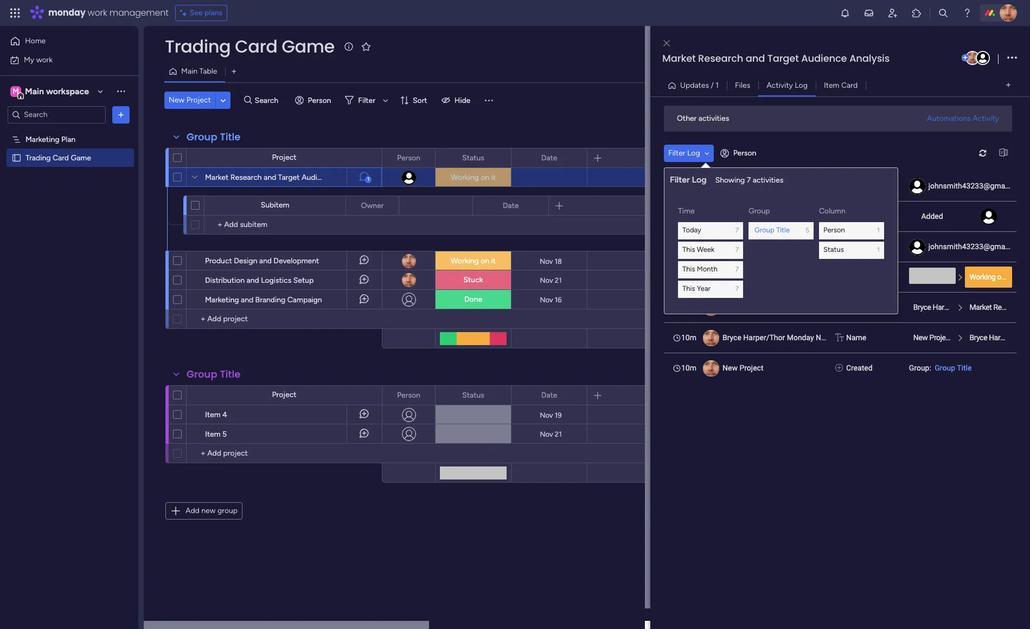 Task type: vqa. For each thing, say whether or not it's contained in the screenshot.
Promo's Night
yes



Task type: locate. For each thing, give the bounding box(es) containing it.
10m for bryce harper/thor monday night promo
[[681, 333, 696, 342]]

2 vertical spatial on
[[997, 273, 1005, 281]]

0 vertical spatial johnsmith43233@gmail.com
[[928, 181, 1026, 190]]

updates / 1 button
[[663, 77, 727, 94]]

item down market research and target audience analysis field
[[824, 81, 839, 90]]

0 vertical spatial trading card game
[[165, 34, 334, 59]]

0 vertical spatial 4m
[[681, 181, 692, 190]]

1 vertical spatial group title field
[[184, 368, 243, 382]]

bryce
[[913, 303, 931, 312], [723, 333, 741, 342], [970, 333, 987, 342]]

Date field
[[538, 152, 560, 164], [500, 200, 521, 212], [538, 390, 560, 402]]

work inside 'button'
[[36, 55, 53, 64]]

status field for date
[[460, 152, 487, 164]]

project
[[186, 95, 211, 105], [272, 153, 296, 162], [929, 333, 952, 342], [740, 364, 763, 372], [272, 391, 296, 400]]

marketing for marketing plan
[[25, 135, 59, 144]]

1 vertical spatial person button
[[716, 145, 763, 162]]

1 status field from the top
[[460, 152, 487, 164]]

group title
[[187, 130, 241, 144], [755, 226, 790, 234], [187, 368, 241, 381]]

harper/thor for bryce harper/thor monday night promo
[[743, 333, 785, 342]]

nov left 18
[[540, 257, 553, 266]]

harper/thor
[[933, 303, 972, 312], [743, 333, 785, 342], [989, 333, 1028, 342]]

7
[[747, 175, 751, 185], [735, 227, 739, 234], [735, 246, 739, 254], [735, 266, 739, 273], [735, 285, 739, 293]]

working on it
[[451, 173, 496, 182], [451, 257, 496, 266], [970, 273, 1011, 281]]

7 right "week"
[[735, 246, 739, 254]]

list box
[[0, 128, 138, 314], [664, 171, 1030, 383]]

0 vertical spatial 5
[[806, 227, 809, 234]]

james peterson image left options image
[[966, 51, 980, 65]]

main table button
[[164, 63, 225, 80]]

trading up main table
[[165, 34, 231, 59]]

2 status field from the top
[[460, 390, 487, 402]]

nov 18
[[540, 257, 562, 266]]

branding
[[255, 296, 285, 305]]

0 vertical spatial date
[[541, 153, 557, 162]]

0 vertical spatial trading
[[165, 34, 231, 59]]

1 horizontal spatial trading card game
[[165, 34, 334, 59]]

group title for date
[[187, 368, 241, 381]]

item down item 4
[[205, 430, 221, 439]]

research inside field
[[698, 52, 743, 65]]

filter log inside button
[[668, 148, 700, 158]]

work right monday
[[88, 7, 107, 19]]

list box containing marketing plan
[[0, 128, 138, 314]]

0 horizontal spatial monday
[[787, 333, 814, 342]]

2 vertical spatial card
[[53, 153, 69, 162]]

nov down nov 19
[[540, 430, 553, 439]]

automations activity
[[927, 114, 999, 123]]

1 vertical spatial card
[[841, 81, 858, 90]]

marketing and branding campaign
[[205, 296, 322, 305]]

market research and target audience analysis down v2 surface invite image
[[723, 273, 881, 281]]

activity up refresh image
[[973, 114, 999, 123]]

1 vertical spatial name
[[846, 333, 866, 342]]

filter left arrow down icon
[[358, 96, 375, 105]]

+ add project text field down marketing and branding campaign
[[192, 313, 280, 326]]

activities right other
[[699, 114, 729, 123]]

1 vertical spatial monday
[[787, 333, 814, 342]]

analysis
[[849, 52, 890, 65], [336, 173, 363, 182], [852, 181, 881, 190], [852, 212, 881, 220], [852, 242, 881, 251], [852, 273, 881, 281], [852, 303, 881, 312]]

monday left promo
[[787, 333, 814, 342]]

filter inside button
[[668, 148, 685, 158]]

add view image
[[232, 68, 236, 76], [1006, 81, 1011, 89]]

1 vertical spatial working
[[451, 257, 479, 266]]

activity right "files"
[[767, 81, 793, 90]]

1 4m from the top
[[681, 181, 692, 190]]

Search field
[[252, 93, 285, 108]]

market research and target audience analysis up activity log
[[662, 52, 890, 65]]

export to excel image
[[995, 149, 1012, 157]]

4 nov from the top
[[540, 411, 553, 420]]

see
[[190, 8, 203, 17]]

main left table
[[181, 67, 197, 76]]

james peterson image right 'help' "image"
[[1000, 4, 1017, 22]]

nov 21
[[540, 276, 562, 284], [540, 430, 562, 439]]

1 nov from the top
[[540, 257, 553, 266]]

night left pro
[[1001, 303, 1018, 312]]

7 right the year
[[735, 285, 739, 293]]

Status field
[[460, 152, 487, 164], [460, 390, 487, 402]]

main right workspace image
[[25, 86, 44, 96]]

market research an
[[970, 303, 1030, 312]]

week
[[697, 246, 714, 254]]

3 nov from the top
[[540, 296, 553, 304]]

0 vertical spatial work
[[88, 7, 107, 19]]

Group Title field
[[184, 130, 243, 144], [184, 368, 243, 382]]

trading card game
[[165, 34, 334, 59], [25, 153, 91, 162]]

game left show board description image
[[282, 34, 334, 59]]

1 vertical spatial dapulse text column image
[[835, 332, 844, 344]]

done
[[464, 295, 482, 304]]

0 vertical spatial night
[[1001, 303, 1018, 312]]

1 horizontal spatial night
[[1001, 303, 1018, 312]]

4m up time
[[681, 181, 692, 190]]

2 name from the top
[[846, 333, 866, 342]]

inbox image
[[864, 8, 874, 18]]

add view image right table
[[232, 68, 236, 76]]

filter log down other
[[668, 148, 700, 158]]

18
[[555, 257, 562, 266]]

7 right today
[[735, 227, 739, 234]]

item inside button
[[824, 81, 839, 90]]

nov
[[540, 257, 553, 266], [540, 276, 553, 284], [540, 296, 553, 304], [540, 411, 553, 420], [540, 430, 553, 439]]

audience
[[801, 52, 847, 65], [302, 173, 334, 182], [819, 181, 850, 190], [819, 212, 850, 220], [819, 242, 850, 251], [819, 273, 850, 281], [819, 303, 850, 312]]

an
[[1025, 303, 1030, 312]]

search everything image
[[938, 8, 949, 18]]

group title field up item 4
[[184, 368, 243, 382]]

1 right v2 surface invite image
[[877, 246, 880, 254]]

marketing plan
[[25, 135, 75, 144]]

trading card game down marketing plan
[[25, 153, 91, 162]]

new project button
[[164, 92, 215, 109]]

1 horizontal spatial bryce
[[913, 303, 931, 312]]

1 horizontal spatial activities
[[753, 175, 783, 185]]

log down market research and target audience analysis field
[[795, 81, 808, 90]]

group title field for date
[[184, 130, 243, 144]]

1 vertical spatial trading
[[25, 153, 51, 162]]

0 horizontal spatial harper/thor
[[743, 333, 785, 342]]

main inside workspace selection element
[[25, 86, 44, 96]]

james peterson image
[[1000, 4, 1017, 22], [966, 51, 980, 65]]

main table
[[181, 67, 217, 76]]

log down other
[[687, 148, 700, 158]]

this down '5m'
[[682, 285, 695, 293]]

0 vertical spatial new
[[169, 95, 185, 105]]

this for this week
[[682, 246, 695, 254]]

angle down image down "other activities"
[[704, 149, 709, 157]]

target inside field
[[767, 52, 799, 65]]

angle down image
[[221, 96, 226, 104], [704, 149, 709, 157]]

help image
[[962, 8, 973, 18]]

1 up subscribed
[[877, 227, 880, 234]]

add to favorites image
[[361, 41, 371, 52]]

apps image
[[911, 8, 922, 18]]

this left the month
[[682, 265, 695, 274]]

0 vertical spatial main
[[181, 67, 197, 76]]

updates / 1
[[680, 81, 719, 90]]

show board description image
[[342, 41, 355, 52]]

item for item 4
[[205, 411, 221, 420]]

2 10m from the top
[[681, 364, 696, 372]]

1 vertical spatial work
[[36, 55, 53, 64]]

log down "filter log" button
[[692, 174, 707, 185]]

bryce for bryce harper/thor monday night pro
[[913, 303, 931, 312]]

3 this from the top
[[682, 285, 695, 293]]

distribution
[[205, 276, 245, 285]]

4m for subscribed
[[681, 242, 692, 251]]

marketing down distribution
[[205, 296, 239, 305]]

1 vertical spatial person field
[[394, 390, 423, 402]]

options image
[[116, 109, 126, 120]]

21 down 18
[[555, 276, 562, 284]]

7 right the month
[[735, 266, 739, 273]]

0 vertical spatial dapulse text column image
[[835, 302, 844, 313]]

m left main workspace
[[13, 87, 19, 96]]

0 horizontal spatial list box
[[0, 128, 138, 314]]

files button
[[727, 77, 758, 94]]

1 horizontal spatial game
[[282, 34, 334, 59]]

2 horizontal spatial new project
[[913, 333, 952, 342]]

1 inside button
[[367, 176, 369, 183]]

0 vertical spatial activity
[[767, 81, 793, 90]]

this left "week"
[[682, 246, 695, 254]]

and
[[746, 52, 765, 65], [264, 173, 276, 182], [781, 181, 794, 190], [781, 212, 794, 220], [781, 242, 794, 251], [259, 257, 272, 266], [781, 273, 794, 281], [247, 276, 259, 285], [241, 296, 253, 305], [781, 303, 794, 312]]

add view image down options image
[[1006, 81, 1011, 89]]

2 vertical spatial item
[[205, 430, 221, 439]]

1 horizontal spatial marketing
[[205, 296, 239, 305]]

0 vertical spatial group title
[[187, 130, 241, 144]]

0 horizontal spatial activity
[[767, 81, 793, 90]]

item 5
[[205, 430, 227, 439]]

7 for today
[[735, 227, 739, 234]]

2 21 from the top
[[555, 430, 562, 439]]

+ Add project text field
[[192, 313, 280, 326], [192, 447, 280, 461]]

harper/thor for bryce harper/thor m
[[989, 333, 1028, 342]]

nov 16
[[540, 296, 562, 304]]

Person field
[[394, 152, 423, 164], [394, 390, 423, 402]]

3 4m from the top
[[681, 242, 692, 251]]

dapulse addbtn image
[[962, 54, 969, 61]]

0 horizontal spatial activities
[[699, 114, 729, 123]]

group title for person
[[187, 130, 241, 144]]

1 vertical spatial 10m
[[681, 364, 696, 372]]

+ add project text field down item 5
[[192, 447, 280, 461]]

nov 21 down nov 18
[[540, 276, 562, 284]]

0 horizontal spatial card
[[53, 153, 69, 162]]

nov down nov 18
[[540, 276, 553, 284]]

1 horizontal spatial monday
[[974, 303, 999, 312]]

0 vertical spatial add view image
[[232, 68, 236, 76]]

market research and target audience analysis down column on the top
[[723, 242, 881, 251]]

project inside button
[[186, 95, 211, 105]]

nov left 16
[[540, 296, 553, 304]]

1 button
[[347, 168, 382, 187]]

product
[[205, 257, 232, 266]]

dapulse text column image for promo
[[835, 332, 844, 344]]

dapulse text column image up dapulse plus image
[[835, 332, 844, 344]]

Owner field
[[358, 200, 386, 212]]

public board image
[[11, 153, 22, 163]]

market
[[662, 52, 696, 65], [205, 173, 229, 182], [723, 181, 746, 190], [723, 212, 746, 220], [723, 242, 746, 251], [723, 273, 746, 281], [723, 303, 746, 312], [970, 303, 992, 312]]

0 vertical spatial card
[[235, 34, 277, 59]]

dapulse text column image up promo
[[835, 302, 844, 313]]

monday
[[974, 303, 999, 312], [787, 333, 814, 342]]

status
[[462, 153, 484, 162], [823, 246, 844, 254], [462, 391, 484, 400]]

nov left the 19
[[540, 411, 553, 420]]

audience up promo
[[819, 303, 850, 312]]

johnsmith43233@gmail.com image
[[976, 51, 990, 65]]

1 horizontal spatial main
[[181, 67, 197, 76]]

0 horizontal spatial bryce
[[723, 333, 741, 342]]

options image
[[1007, 51, 1017, 65]]

0 vertical spatial game
[[282, 34, 334, 59]]

1 vertical spatial filter log
[[670, 174, 707, 185]]

marketing left plan
[[25, 135, 59, 144]]

2 johnsmith43233@gmail.com from the top
[[928, 242, 1026, 251]]

m down an
[[1030, 333, 1030, 342]]

21 down the 19
[[555, 430, 562, 439]]

1 horizontal spatial list box
[[664, 171, 1030, 383]]

it
[[491, 173, 496, 182], [491, 257, 496, 266], [1007, 273, 1011, 281]]

game down plan
[[71, 153, 91, 162]]

audience down v2 surface invite image
[[819, 273, 850, 281]]

group
[[187, 130, 217, 144], [749, 206, 770, 216], [755, 226, 774, 234], [935, 364, 955, 372], [187, 368, 217, 381]]

date field for owner
[[500, 200, 521, 212]]

1
[[716, 81, 719, 90], [367, 176, 369, 183], [877, 227, 880, 234], [877, 246, 880, 254]]

1 horizontal spatial angle down image
[[704, 149, 709, 157]]

0 vertical spatial this
[[682, 246, 695, 254]]

item
[[824, 81, 839, 90], [205, 411, 221, 420], [205, 430, 221, 439]]

19
[[555, 411, 562, 420]]

johnsmith43233@gmail.com for 1st 'johnsmith43233@gmail.com' link from the bottom
[[928, 242, 1026, 251]]

trading right public board icon
[[25, 153, 51, 162]]

filter log down "filter log" button
[[670, 174, 707, 185]]

1 vertical spatial this
[[682, 265, 695, 274]]

work
[[88, 7, 107, 19], [36, 55, 53, 64]]

market research and target audience analysis up bryce harper/thor monday night promo
[[723, 303, 881, 312]]

other activities
[[677, 114, 729, 123]]

nov for product design and development
[[540, 257, 553, 266]]

harper/thor for bryce harper/thor monday night pro
[[933, 303, 972, 312]]

trading card game up table
[[165, 34, 334, 59]]

1 10m from the top
[[681, 333, 696, 342]]

0 vertical spatial status field
[[460, 152, 487, 164]]

7 right showing
[[747, 175, 751, 185]]

market research and target audience analysis up column on the top
[[723, 181, 881, 190]]

person button right search 'field'
[[290, 92, 338, 109]]

analysis inside field
[[849, 52, 890, 65]]

1 vertical spatial 5
[[222, 430, 227, 439]]

bryce harper/thor m
[[970, 333, 1030, 342]]

date
[[541, 153, 557, 162], [503, 201, 519, 210], [541, 391, 557, 400]]

0 vertical spatial filter log
[[668, 148, 700, 158]]

2 horizontal spatial card
[[841, 81, 858, 90]]

monday up bryce harper/thor m
[[974, 303, 999, 312]]

2 johnsmith43233@gmail.com link from the top
[[928, 242, 1026, 251]]

main
[[181, 67, 197, 76], [25, 86, 44, 96]]

2 this from the top
[[682, 265, 695, 274]]

activities right showing
[[753, 175, 783, 185]]

0 vertical spatial 10m
[[681, 333, 696, 342]]

0 horizontal spatial marketing
[[25, 135, 59, 144]]

automations
[[927, 114, 971, 123]]

2 dapulse text column image from the top
[[835, 332, 844, 344]]

filter log
[[668, 148, 700, 158], [670, 174, 707, 185]]

m
[[13, 87, 19, 96], [1030, 333, 1030, 342]]

group title field down new project button
[[184, 130, 243, 144]]

1 name from the top
[[846, 303, 866, 312]]

0 vertical spatial group title field
[[184, 130, 243, 144]]

plans
[[205, 8, 222, 17]]

0 vertical spatial name
[[846, 303, 866, 312]]

person
[[308, 96, 331, 105], [733, 149, 756, 158], [397, 153, 420, 162], [846, 212, 870, 220], [823, 226, 845, 234], [397, 391, 420, 400]]

item left 4
[[205, 411, 221, 420]]

workspace options image
[[116, 86, 126, 97]]

target
[[767, 52, 799, 65], [278, 173, 300, 182], [796, 181, 817, 190], [796, 212, 817, 220], [796, 242, 817, 251], [796, 273, 817, 281], [796, 303, 817, 312]]

1 vertical spatial date
[[503, 201, 519, 210]]

m inside workspace image
[[13, 87, 19, 96]]

1 horizontal spatial trading
[[165, 34, 231, 59]]

0 vertical spatial activities
[[699, 114, 729, 123]]

21
[[555, 276, 562, 284], [555, 430, 562, 439]]

1 vertical spatial nov 21
[[540, 430, 562, 439]]

1 horizontal spatial harper/thor
[[933, 303, 972, 312]]

night left promo
[[816, 333, 834, 342]]

7 for this week
[[735, 246, 739, 254]]

1 this from the top
[[682, 246, 695, 254]]

1 johnsmith43233@gmail.com from the top
[[928, 181, 1026, 190]]

1 horizontal spatial james peterson image
[[1000, 4, 1017, 22]]

2 4m from the top
[[681, 212, 692, 220]]

2 horizontal spatial new
[[913, 333, 928, 342]]

name up created
[[846, 333, 866, 342]]

audience down v2 multiple person column 'image'
[[819, 242, 850, 251]]

dapulse plus image
[[835, 363, 843, 374]]

0 vertical spatial working on it
[[451, 173, 496, 182]]

1 vertical spatial johnsmith43233@gmail.com
[[928, 242, 1026, 251]]

2 vertical spatial it
[[1007, 273, 1011, 281]]

working
[[451, 173, 479, 182], [451, 257, 479, 266], [970, 273, 996, 281]]

marketing for marketing and branding campaign
[[205, 296, 239, 305]]

2 vertical spatial new project
[[723, 364, 763, 372]]

4m down today
[[681, 242, 692, 251]]

main for main table
[[181, 67, 197, 76]]

this year
[[682, 285, 711, 293]]

0 horizontal spatial main
[[25, 86, 44, 96]]

audience up v2 surface invite image
[[819, 212, 850, 220]]

dapulse text column image
[[835, 302, 844, 313], [835, 332, 844, 344]]

activity log button
[[758, 77, 816, 94]]

angle down image left v2 search icon
[[221, 96, 226, 104]]

filter down "filter log" button
[[670, 174, 690, 185]]

person button up showing
[[716, 145, 763, 162]]

filter down other
[[668, 148, 685, 158]]

1 vertical spatial status field
[[460, 390, 487, 402]]

2 + add project text field from the top
[[192, 447, 280, 461]]

filter button
[[341, 92, 392, 109]]

time
[[678, 206, 695, 216]]

4m up today
[[681, 212, 692, 220]]

0 vertical spatial status
[[462, 153, 484, 162]]

nov for item 5
[[540, 430, 553, 439]]

1 vertical spatial m
[[1030, 333, 1030, 342]]

card inside button
[[841, 81, 858, 90]]

1 vertical spatial + add project text field
[[192, 447, 280, 461]]

setup
[[293, 276, 314, 285]]

1 vertical spatial james peterson image
[[966, 51, 980, 65]]

audience up item card
[[801, 52, 847, 65]]

work right my
[[36, 55, 53, 64]]

1 vertical spatial angle down image
[[704, 149, 709, 157]]

0 vertical spatial item
[[824, 81, 839, 90]]

name up promo
[[846, 303, 866, 312]]

1 person field from the top
[[394, 152, 423, 164]]

0 horizontal spatial work
[[36, 55, 53, 64]]

johnsmith43233@gmail.com for first 'johnsmith43233@gmail.com' link
[[928, 181, 1026, 190]]

and inside field
[[746, 52, 765, 65]]

bryce for bryce harper/thor monday night promo
[[723, 333, 741, 342]]

johnsmith43233@gmail.com link
[[928, 181, 1026, 190], [928, 242, 1026, 251]]

angle down image inside "filter log" button
[[704, 149, 709, 157]]

1 group title field from the top
[[184, 130, 243, 144]]

5 nov from the top
[[540, 430, 553, 439]]

2 vertical spatial 4m
[[681, 242, 692, 251]]

new
[[201, 507, 216, 516]]

1 right /
[[716, 81, 719, 90]]

activity
[[767, 81, 793, 90], [973, 114, 999, 123]]

nov 21 down nov 19
[[540, 430, 562, 439]]

2 group title field from the top
[[184, 368, 243, 382]]

1 vertical spatial log
[[687, 148, 700, 158]]

Trading Card Game field
[[162, 34, 337, 59]]

1 vertical spatial it
[[491, 257, 496, 266]]

add
[[186, 507, 199, 516]]

option
[[0, 130, 138, 132]]

0 horizontal spatial angle down image
[[221, 96, 226, 104]]

card
[[235, 34, 277, 59], [841, 81, 858, 90], [53, 153, 69, 162]]

1 up owner
[[367, 176, 369, 183]]

0 vertical spatial m
[[13, 87, 19, 96]]

design
[[234, 257, 257, 266]]

0 vertical spatial + add project text field
[[192, 313, 280, 326]]

main inside button
[[181, 67, 197, 76]]

1 vertical spatial 21
[[555, 430, 562, 439]]

dapulse drag 2 image
[[652, 316, 655, 328]]

1 dapulse text column image from the top
[[835, 302, 844, 313]]

0 vertical spatial johnsmith43233@gmail.com link
[[928, 181, 1026, 190]]



Task type: describe. For each thing, give the bounding box(es) containing it.
date for owner
[[503, 201, 519, 210]]

campaign
[[287, 296, 322, 305]]

product design and development
[[205, 257, 319, 266]]

0 horizontal spatial add view image
[[232, 68, 236, 76]]

see plans button
[[175, 5, 227, 21]]

/
[[711, 81, 714, 90]]

name for audience
[[846, 303, 866, 312]]

nov for marketing and branding campaign
[[540, 296, 553, 304]]

monday
[[48, 7, 85, 19]]

table
[[199, 67, 217, 76]]

my work button
[[7, 51, 117, 69]]

2 vertical spatial working on it
[[970, 273, 1011, 281]]

new project inside button
[[169, 95, 211, 105]]

night for promo
[[816, 333, 834, 342]]

2 nov 21 from the top
[[540, 430, 562, 439]]

1 horizontal spatial 5
[[806, 227, 809, 234]]

stuck
[[463, 276, 483, 285]]

management
[[109, 7, 169, 19]]

0 vertical spatial angle down image
[[221, 96, 226, 104]]

Search in workspace field
[[23, 108, 91, 121]]

arrow down image
[[379, 94, 392, 107]]

monday for pro
[[974, 303, 999, 312]]

name for promo
[[846, 333, 866, 342]]

0 horizontal spatial trading
[[25, 153, 51, 162]]

night for pro
[[1001, 303, 1018, 312]]

0 vertical spatial on
[[481, 173, 489, 182]]

activity log
[[767, 81, 808, 90]]

monday work management
[[48, 7, 169, 19]]

other
[[677, 114, 697, 123]]

my work
[[24, 55, 53, 64]]

status field for person
[[460, 390, 487, 402]]

1 vertical spatial on
[[481, 257, 489, 266]]

date field for status
[[538, 152, 560, 164]]

workspace selection element
[[10, 85, 91, 99]]

sort
[[413, 96, 427, 105]]

v2 search image
[[244, 94, 252, 106]]

home button
[[7, 33, 117, 50]]

showing 7 activities
[[715, 175, 783, 185]]

add new group
[[186, 507, 238, 516]]

added
[[921, 212, 943, 220]]

market research and target audience analysis inside field
[[662, 52, 890, 65]]

1 21 from the top
[[555, 276, 562, 284]]

owner
[[361, 201, 384, 210]]

showing
[[715, 175, 745, 185]]

workspace
[[46, 86, 89, 96]]

1 vertical spatial add view image
[[1006, 81, 1011, 89]]

1 vertical spatial working on it
[[451, 257, 496, 266]]

1 johnsmith43233@gmail.com link from the top
[[928, 181, 1026, 190]]

1 horizontal spatial new
[[723, 364, 738, 372]]

this for this month
[[682, 265, 695, 274]]

1 horizontal spatial m
[[1030, 333, 1030, 342]]

item card
[[824, 81, 858, 90]]

sort button
[[395, 92, 434, 109]]

4
[[222, 411, 227, 420]]

item 4
[[205, 411, 227, 420]]

see plans
[[190, 8, 222, 17]]

v2 surface invite image
[[835, 241, 843, 252]]

status for date
[[462, 391, 484, 400]]

bryce for bryce harper/thor m
[[970, 333, 987, 342]]

new inside new project button
[[169, 95, 185, 105]]

1 vertical spatial group title
[[755, 226, 790, 234]]

menu image
[[483, 95, 494, 106]]

1 vertical spatial status
[[823, 246, 844, 254]]

files
[[735, 81, 750, 90]]

2 vertical spatial date field
[[538, 390, 560, 402]]

logistics
[[261, 276, 291, 285]]

select product image
[[10, 8, 21, 18]]

month
[[697, 265, 717, 274]]

0 horizontal spatial james peterson image
[[966, 51, 980, 65]]

today
[[682, 226, 701, 234]]

development
[[274, 257, 319, 266]]

0 vertical spatial working
[[451, 173, 479, 182]]

close image
[[663, 39, 670, 47]]

5m
[[681, 273, 692, 281]]

automations activity button
[[923, 110, 1003, 127]]

date for status
[[541, 153, 557, 162]]

1 vertical spatial new project
[[913, 333, 952, 342]]

subscribed
[[846, 242, 884, 251]]

my
[[24, 55, 34, 64]]

0 vertical spatial log
[[795, 81, 808, 90]]

card for item card button
[[841, 81, 858, 90]]

2 person field from the top
[[394, 390, 423, 402]]

filter log button
[[664, 145, 714, 162]]

item for item 5
[[205, 430, 221, 439]]

group: group title
[[909, 364, 972, 372]]

1 vertical spatial activity
[[973, 114, 999, 123]]

2 vertical spatial filter
[[670, 174, 690, 185]]

this for this year
[[682, 285, 695, 293]]

this week
[[682, 246, 714, 254]]

7 for this year
[[735, 285, 739, 293]]

main for main workspace
[[25, 86, 44, 96]]

2 vertical spatial working
[[970, 273, 996, 281]]

column
[[819, 206, 846, 216]]

0 horizontal spatial trading card game
[[25, 153, 91, 162]]

filter inside popup button
[[358, 96, 375, 105]]

home
[[25, 36, 46, 46]]

item card button
[[816, 77, 866, 94]]

add new group button
[[165, 503, 243, 520]]

1 vertical spatial new
[[913, 333, 928, 342]]

main workspace
[[25, 86, 89, 96]]

workspace image
[[10, 85, 21, 97]]

card for trading card game field
[[235, 34, 277, 59]]

year
[[697, 285, 711, 293]]

monday for promo
[[787, 333, 814, 342]]

1 + add project text field from the top
[[192, 313, 280, 326]]

7 for this month
[[735, 266, 739, 273]]

audience left 1 button
[[302, 173, 334, 182]]

0 horizontal spatial person button
[[290, 92, 338, 109]]

0 vertical spatial it
[[491, 173, 496, 182]]

work for my
[[36, 55, 53, 64]]

bryce harper/thor monday night pro
[[913, 303, 1030, 312]]

10m for new project
[[681, 364, 696, 372]]

1 vertical spatial activities
[[753, 175, 783, 185]]

dapulse text column image for audience
[[835, 302, 844, 313]]

2 vertical spatial log
[[692, 174, 707, 185]]

Market Research and Target Audience Analysis field
[[660, 52, 960, 66]]

refresh image
[[974, 149, 992, 157]]

4m for person
[[681, 212, 692, 220]]

promo
[[836, 333, 859, 342]]

1 inside button
[[716, 81, 719, 90]]

invite members image
[[887, 8, 898, 18]]

group:
[[909, 364, 931, 372]]

audience inside field
[[801, 52, 847, 65]]

hide
[[454, 96, 470, 105]]

bryce harper/thor monday night promo
[[723, 333, 859, 342]]

group title field for person
[[184, 368, 243, 382]]

this month
[[682, 265, 717, 274]]

group
[[217, 507, 238, 516]]

market inside field
[[662, 52, 696, 65]]

audience up column on the top
[[819, 181, 850, 190]]

+ Add subitem text field
[[210, 219, 297, 232]]

1 horizontal spatial new project
[[723, 364, 763, 372]]

item for item card
[[824, 81, 839, 90]]

nov 19
[[540, 411, 562, 420]]

0 horizontal spatial 5
[[222, 430, 227, 439]]

0 vertical spatial james peterson image
[[1000, 4, 1017, 22]]

16
[[555, 296, 562, 304]]

plan
[[61, 135, 75, 144]]

market research and target audience analysis up subitem
[[205, 173, 363, 182]]

2 nov from the top
[[540, 276, 553, 284]]

hide button
[[437, 92, 477, 109]]

2 vertical spatial date
[[541, 391, 557, 400]]

distribution and logistics setup
[[205, 276, 314, 285]]

market research and target audience analysis up v2 surface invite image
[[723, 212, 881, 220]]

work for monday
[[88, 7, 107, 19]]

8m
[[681, 303, 692, 312]]

updates
[[680, 81, 709, 90]]

1 nov 21 from the top
[[540, 276, 562, 284]]

created
[[846, 364, 873, 372]]

0 horizontal spatial game
[[71, 153, 91, 162]]

notifications image
[[840, 8, 851, 18]]

list box containing 4m
[[664, 171, 1030, 383]]

v2 multiple person column image
[[835, 211, 843, 222]]

status for person
[[462, 153, 484, 162]]

subitem
[[261, 201, 289, 210]]

pro
[[1020, 303, 1030, 312]]



